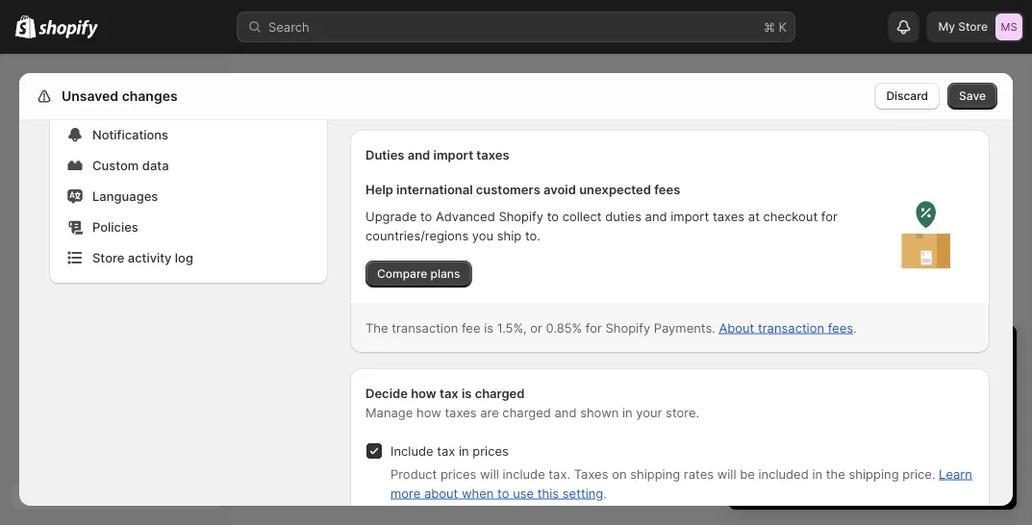 Task type: locate. For each thing, give the bounding box(es) containing it.
import left at
[[671, 209, 710, 224]]

0 vertical spatial for
[[822, 209, 838, 224]]

collect
[[563, 209, 602, 224]]

0 horizontal spatial shipping
[[630, 467, 681, 482]]

1 horizontal spatial .
[[854, 320, 857, 335]]

1 vertical spatial shopify
[[606, 320, 651, 335]]

0 horizontal spatial transaction
[[392, 320, 458, 335]]

taxes inside upgrade to advanced shopify to collect duties and import taxes at checkout for countries/regions you ship to.
[[713, 209, 745, 224]]

is
[[484, 320, 494, 335], [462, 386, 472, 401]]

left
[[814, 342, 844, 366]]

pick your plan
[[834, 470, 912, 484]]

at
[[749, 209, 760, 224]]

data
[[142, 158, 169, 173]]

prices down include tax in prices
[[441, 467, 477, 482]]

2 vertical spatial taxes
[[445, 405, 477, 420]]

in inside the 3 days left in your trial 'dropdown button'
[[849, 342, 865, 366]]

transaction left fee
[[392, 320, 458, 335]]

shopify up ship
[[499, 209, 544, 224]]

1 horizontal spatial store
[[959, 20, 988, 34]]

taxes up customers
[[477, 147, 510, 162]]

checkout
[[764, 209, 818, 224]]

0 vertical spatial import
[[434, 147, 474, 162]]

1 vertical spatial tax
[[437, 444, 455, 459]]

upgrade
[[366, 209, 417, 224]]

is for charged
[[462, 386, 472, 401]]

fees right "unexpected"
[[655, 182, 681, 197]]

will up when
[[480, 467, 499, 482]]

unsaved changes
[[62, 88, 178, 104]]

include tax in prices
[[391, 444, 509, 459]]

taxes
[[477, 147, 510, 162], [713, 209, 745, 224], [445, 405, 477, 420]]

your right "pick"
[[860, 470, 885, 484]]

0 horizontal spatial will
[[480, 467, 499, 482]]

to left use in the bottom of the page
[[498, 486, 510, 501]]

your inside decide how tax is charged manage how taxes are charged and shown in your store.
[[636, 405, 663, 420]]

import up international
[[434, 147, 474, 162]]

⌘
[[764, 19, 776, 34]]

fees
[[655, 182, 681, 197], [828, 320, 854, 335]]

0 horizontal spatial .
[[604, 486, 607, 501]]

your left store.
[[636, 405, 663, 420]]

charged up 'are'
[[475, 386, 525, 401]]

help international customers avoid unexpected fees
[[366, 182, 681, 197]]

be
[[740, 467, 755, 482]]

0 vertical spatial charged
[[475, 386, 525, 401]]

your inside pick your plan link
[[860, 470, 885, 484]]

3 days left in your trial button
[[729, 325, 1017, 366]]

store inside "link"
[[92, 250, 124, 265]]

and
[[408, 147, 430, 162], [645, 209, 668, 224], [555, 405, 577, 420], [836, 435, 858, 450]]

custom data
[[92, 158, 169, 173]]

3
[[748, 342, 760, 366]]

store down policies
[[92, 250, 124, 265]]

how right decide
[[411, 386, 437, 401]]

plan
[[888, 470, 912, 484]]

1 vertical spatial store
[[92, 250, 124, 265]]

store right my
[[959, 20, 988, 34]]

1 horizontal spatial will
[[718, 467, 737, 482]]

your
[[870, 342, 911, 366], [636, 405, 663, 420], [967, 416, 993, 431], [860, 470, 885, 484]]

to down avoid
[[547, 209, 559, 224]]

how right manage
[[417, 405, 441, 420]]

upgrade to advanced shopify to collect duties and import taxes at checkout for countries/regions you ship to.
[[366, 209, 838, 243]]

1 vertical spatial import
[[671, 209, 710, 224]]

is up include tax in prices
[[462, 386, 472, 401]]

1 vertical spatial taxes
[[713, 209, 745, 224]]

save button
[[948, 83, 998, 110]]

taxes left 'are'
[[445, 405, 477, 420]]

fees up 3 days left in your trial
[[828, 320, 854, 335]]

1 vertical spatial fees
[[828, 320, 854, 335]]

import
[[434, 147, 474, 162], [671, 209, 710, 224]]

1 horizontal spatial import
[[671, 209, 710, 224]]

prices down 'are'
[[473, 444, 509, 459]]

the
[[366, 320, 388, 335]]

you
[[472, 228, 494, 243]]

. up 3 days left in your trial
[[854, 320, 857, 335]]

shown
[[580, 405, 619, 420]]

1 vertical spatial how
[[417, 405, 441, 420]]

0 vertical spatial is
[[484, 320, 494, 335]]

transaction up the days
[[758, 320, 825, 335]]

plans
[[431, 267, 460, 281]]

taxes left at
[[713, 209, 745, 224]]

.
[[854, 320, 857, 335], [604, 486, 607, 501]]

1 transaction from the left
[[392, 320, 458, 335]]

1 horizontal spatial shipping
[[849, 467, 899, 482]]

product prices will include tax. taxes on shipping rates will be included in the shipping price.
[[391, 467, 939, 482]]

0 horizontal spatial is
[[462, 386, 472, 401]]

is for 1.5%,
[[484, 320, 494, 335]]

2 transaction from the left
[[758, 320, 825, 335]]

1.5%,
[[497, 320, 527, 335]]

in right left
[[849, 342, 865, 366]]

compare
[[377, 267, 428, 281]]

store
[[802, 435, 832, 450]]

1 vertical spatial for
[[586, 320, 602, 335]]

store activity log link
[[62, 244, 316, 271]]

in left "the"
[[813, 467, 823, 482]]

settings
[[58, 88, 112, 104]]

tax up include tax in prices
[[440, 386, 459, 401]]

features
[[927, 435, 976, 450]]

import inside upgrade to advanced shopify to collect duties and import taxes at checkout for countries/regions you ship to.
[[671, 209, 710, 224]]

shopify
[[499, 209, 544, 224], [606, 320, 651, 335]]

product
[[391, 467, 437, 482]]

prices
[[473, 444, 509, 459], [441, 467, 477, 482]]

1 vertical spatial is
[[462, 386, 472, 401]]

the transaction fee is 1.5%, or 0.85% for shopify payments. about transaction fees .
[[366, 320, 857, 335]]

payments.
[[654, 320, 716, 335]]

0 horizontal spatial shopify
[[499, 209, 544, 224]]

charged
[[475, 386, 525, 401], [503, 405, 551, 420]]

1 horizontal spatial is
[[484, 320, 494, 335]]

to up bonus
[[887, 416, 899, 431]]

store
[[959, 20, 988, 34], [92, 250, 124, 265]]

0 horizontal spatial fees
[[655, 182, 681, 197]]

dialog
[[1021, 55, 1033, 525]]

unexpected
[[580, 182, 652, 197]]

duties
[[605, 209, 642, 224]]

is right fee
[[484, 320, 494, 335]]

for right 0.85%
[[586, 320, 602, 335]]

help
[[366, 182, 393, 197]]

0 vertical spatial prices
[[473, 444, 509, 459]]

charged right 'are'
[[503, 405, 551, 420]]

to.
[[525, 228, 541, 243]]

my store image
[[996, 13, 1023, 40]]

in inside decide how tax is charged manage how taxes are charged and shown in your store.
[[623, 405, 633, 420]]

is inside decide how tax is charged manage how taxes are charged and shown in your store.
[[462, 386, 472, 401]]

ship
[[497, 228, 522, 243]]

shipping
[[630, 467, 681, 482], [849, 467, 899, 482]]

0 horizontal spatial store
[[92, 250, 124, 265]]

0 vertical spatial shopify
[[499, 209, 544, 224]]

the
[[826, 467, 846, 482]]

transaction
[[392, 320, 458, 335], [758, 320, 825, 335]]

1 vertical spatial prices
[[441, 467, 477, 482]]

tax right include
[[437, 444, 455, 459]]

0 vertical spatial .
[[854, 320, 857, 335]]

for right checkout
[[822, 209, 838, 224]]

will left be
[[718, 467, 737, 482]]

0 vertical spatial tax
[[440, 386, 459, 401]]

discard
[[887, 89, 929, 103]]

languages
[[92, 189, 158, 204]]

1 horizontal spatial transaction
[[758, 320, 825, 335]]

tax inside decide how tax is charged manage how taxes are charged and shown in your store.
[[440, 386, 459, 401]]

to
[[420, 209, 432, 224], [547, 209, 559, 224], [887, 416, 899, 431], [498, 486, 510, 501]]

your up features
[[967, 416, 993, 431]]

for
[[822, 209, 838, 224], [586, 320, 602, 335]]

in
[[849, 342, 865, 366], [623, 405, 633, 420], [459, 444, 469, 459], [813, 467, 823, 482]]

changes
[[122, 88, 178, 104]]

for inside upgrade to advanced shopify to collect duties and import taxes at checkout for countries/regions you ship to.
[[822, 209, 838, 224]]

about transaction fees link
[[719, 320, 854, 335]]

shopify inside upgrade to advanced shopify to collect duties and import taxes at checkout for countries/regions you ship to.
[[499, 209, 544, 224]]

. down taxes
[[604, 486, 607, 501]]

online
[[763, 435, 798, 450]]

advanced
[[436, 209, 495, 224]]

shopify left payments.
[[606, 320, 651, 335]]

your left trial
[[870, 342, 911, 366]]

and inside upgrade to advanced shopify to collect duties and import taxes at checkout for countries/regions you ship to.
[[645, 209, 668, 224]]

1 horizontal spatial for
[[822, 209, 838, 224]]

in right shown
[[623, 405, 633, 420]]

add
[[861, 435, 884, 450]]

1 horizontal spatial shopify
[[606, 320, 651, 335]]



Task type: describe. For each thing, give the bounding box(es) containing it.
fee
[[462, 320, 481, 335]]

save
[[960, 89, 986, 103]]

log
[[175, 250, 193, 265]]

0 horizontal spatial for
[[586, 320, 602, 335]]

duties
[[366, 147, 405, 162]]

2 shipping from the left
[[849, 467, 899, 482]]

are
[[480, 405, 499, 420]]

policies
[[92, 219, 138, 234]]

notifications
[[92, 127, 168, 142]]

0.85%
[[546, 320, 582, 335]]

search
[[268, 19, 310, 34]]

notifications link
[[62, 121, 316, 148]]

0 vertical spatial store
[[959, 20, 988, 34]]

trial
[[916, 342, 950, 366]]

3 days left in your trial element
[[729, 375, 1017, 510]]

when
[[462, 486, 494, 501]]

0 vertical spatial fees
[[655, 182, 681, 197]]

more
[[391, 486, 421, 501]]

discard button
[[875, 83, 940, 110]]

languages link
[[62, 183, 316, 210]]

settings dialog
[[19, 0, 1013, 525]]

0 horizontal spatial import
[[434, 147, 474, 162]]

1 vertical spatial charged
[[503, 405, 551, 420]]

policies link
[[62, 214, 316, 241]]

learn
[[939, 467, 973, 482]]

unsaved
[[62, 88, 119, 104]]

learn more about when to use this setting
[[391, 467, 973, 501]]

days
[[765, 342, 809, 366]]

on
[[612, 467, 627, 482]]

to up countries/regions
[[420, 209, 432, 224]]

include
[[503, 467, 545, 482]]

this
[[538, 486, 559, 501]]

decide
[[366, 386, 408, 401]]

1 horizontal spatial fees
[[828, 320, 854, 335]]

and inside decide how tax is charged manage how taxes are charged and shown in your store.
[[555, 405, 577, 420]]

to inside the learn more about when to use this setting
[[498, 486, 510, 501]]

pick
[[834, 470, 857, 484]]

store.
[[666, 405, 700, 420]]

your inside to customize your online store and add bonus features
[[967, 416, 993, 431]]

bonus
[[887, 435, 924, 450]]

pick your plan link
[[748, 464, 998, 491]]

include
[[391, 444, 434, 459]]

0 vertical spatial how
[[411, 386, 437, 401]]

1 will from the left
[[480, 467, 499, 482]]

compare plans link
[[366, 261, 472, 288]]

activity
[[128, 250, 172, 265]]

to customize your online store and add bonus features
[[763, 416, 993, 450]]

to inside to customize your online store and add bonus features
[[887, 416, 899, 431]]

countries/regions
[[366, 228, 469, 243]]

use
[[513, 486, 534, 501]]

price.
[[903, 467, 936, 482]]

my store
[[939, 20, 988, 34]]

k
[[779, 19, 787, 34]]

1 vertical spatial .
[[604, 486, 607, 501]]

2 will from the left
[[718, 467, 737, 482]]

custom data link
[[62, 152, 316, 179]]

3 days left in your trial
[[748, 342, 950, 366]]

compare plans
[[377, 267, 460, 281]]

customers
[[476, 182, 541, 197]]

shopify image
[[15, 15, 36, 38]]

duties and import taxes
[[366, 147, 510, 162]]

included
[[759, 467, 809, 482]]

tax.
[[549, 467, 571, 482]]

international
[[397, 182, 473, 197]]

about
[[719, 320, 755, 335]]

store activity log
[[92, 250, 193, 265]]

about
[[424, 486, 458, 501]]

in up when
[[459, 444, 469, 459]]

0 vertical spatial taxes
[[477, 147, 510, 162]]

and inside to customize your online store and add bonus features
[[836, 435, 858, 450]]

customize
[[903, 416, 963, 431]]

shopify image
[[39, 20, 98, 39]]

1 shipping from the left
[[630, 467, 681, 482]]

⌘ k
[[764, 19, 787, 34]]

decide how tax is charged manage how taxes are charged and shown in your store.
[[366, 386, 700, 420]]

custom
[[92, 158, 139, 173]]

taxes inside decide how tax is charged manage how taxes are charged and shown in your store.
[[445, 405, 477, 420]]

rates
[[684, 467, 714, 482]]

setting
[[563, 486, 604, 501]]

your inside the 3 days left in your trial 'dropdown button'
[[870, 342, 911, 366]]

avoid
[[544, 182, 576, 197]]

my
[[939, 20, 956, 34]]

learn more about when to use this setting link
[[391, 467, 973, 501]]



Task type: vqa. For each thing, say whether or not it's contained in the screenshot.
for to the left
yes



